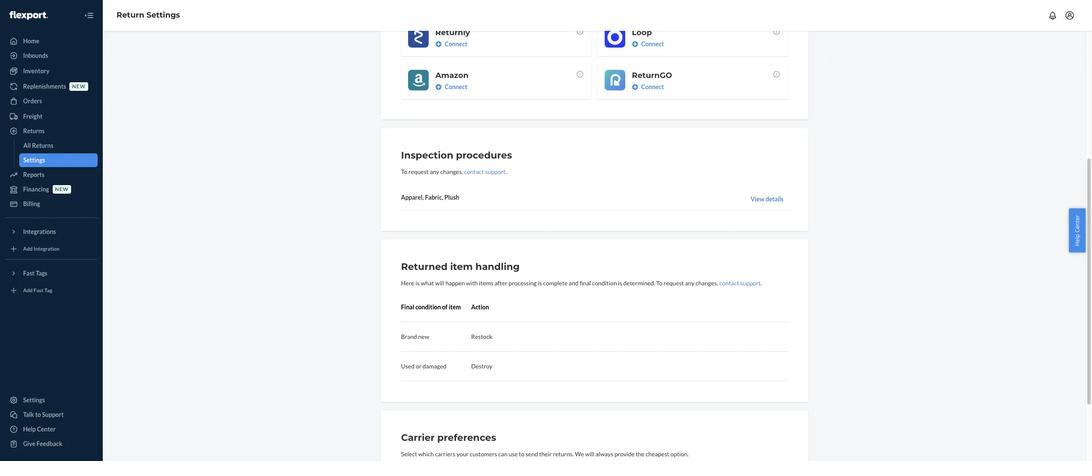 Task type: describe. For each thing, give the bounding box(es) containing it.
0 horizontal spatial changes,
[[441, 168, 463, 175]]

support
[[42, 411, 64, 418]]

add for add integration
[[23, 246, 33, 252]]

used
[[401, 363, 415, 370]]

return settings link
[[117, 10, 180, 20]]

2 vertical spatial settings
[[23, 396, 45, 404]]

1 vertical spatial settings
[[23, 156, 45, 164]]

returnly
[[436, 28, 470, 37]]

after
[[495, 279, 508, 287]]

inventory
[[23, 67, 49, 75]]

contact support link for inspection procedures
[[464, 168, 506, 175]]

brand
[[401, 333, 417, 340]]

all returns
[[23, 142, 53, 149]]

add fast tag
[[23, 287, 52, 294]]

handling
[[476, 261, 520, 273]]

your
[[457, 450, 469, 458]]

returns.
[[553, 450, 574, 458]]

final condition of item
[[401, 303, 461, 311]]

integrations button
[[5, 225, 98, 239]]

1 vertical spatial item
[[449, 303, 461, 311]]

inventory link
[[5, 64, 98, 78]]

plus circle image for amazon
[[436, 84, 442, 90]]

1 horizontal spatial request
[[664, 279, 684, 287]]

destroy
[[472, 363, 493, 370]]

details
[[766, 195, 784, 203]]

preferences
[[438, 432, 497, 444]]

select
[[401, 450, 417, 458]]

carriers
[[435, 450, 456, 458]]

apparel,
[[401, 194, 424, 201]]

final
[[401, 303, 415, 311]]

with
[[466, 279, 478, 287]]

open notifications image
[[1048, 10, 1059, 21]]

inspection
[[401, 150, 454, 161]]

billing
[[23, 200, 40, 207]]

inbounds link
[[5, 49, 98, 63]]

talk to support button
[[5, 408, 98, 422]]

help center button
[[1070, 209, 1086, 253]]

connect button for loop
[[632, 40, 664, 48]]

2 vertical spatial new
[[418, 333, 430, 340]]

help center inside button
[[1074, 215, 1082, 246]]

damaged
[[423, 363, 447, 370]]

what
[[421, 279, 434, 287]]

1 vertical spatial contact
[[720, 279, 740, 287]]

freight link
[[5, 110, 98, 123]]

connect for amazon
[[445, 83, 468, 90]]

which
[[419, 450, 434, 458]]

send
[[526, 450, 538, 458]]

flexport logo image
[[9, 11, 48, 20]]

carrier preferences
[[401, 432, 497, 444]]

add integration link
[[5, 242, 98, 256]]

processing
[[509, 279, 537, 287]]

here is what will happen with items after processing is complete and final condition is determined. to request any changes, contact support .
[[401, 279, 763, 287]]

all returns link
[[19, 139, 98, 153]]

returns inside returns link
[[23, 127, 44, 135]]

restock
[[472, 333, 493, 340]]

or
[[416, 363, 422, 370]]

add integration
[[23, 246, 60, 252]]

inbounds
[[23, 52, 48, 59]]

add for add fast tag
[[23, 287, 33, 294]]

plus circle image for loop
[[632, 41, 638, 47]]

help center link
[[5, 423, 98, 436]]

to request any changes, contact support .
[[401, 168, 507, 175]]

plus circle image
[[632, 84, 638, 90]]

the
[[636, 450, 645, 458]]

all
[[23, 142, 31, 149]]

amazon
[[436, 71, 469, 80]]

procedures
[[456, 150, 512, 161]]

option.
[[671, 450, 689, 458]]

financing
[[23, 186, 49, 193]]

of
[[442, 303, 448, 311]]

close navigation image
[[84, 10, 94, 21]]

0 horizontal spatial to
[[401, 168, 408, 175]]

their
[[540, 450, 552, 458]]

help inside button
[[1074, 234, 1082, 246]]

talk to support
[[23, 411, 64, 418]]

apparel, fabric, plush
[[401, 194, 460, 201]]

here
[[401, 279, 415, 287]]

help center inside 'link'
[[23, 426, 56, 433]]

freight
[[23, 113, 42, 120]]

final
[[580, 279, 591, 287]]

0 vertical spatial settings
[[147, 10, 180, 20]]

connect for returnly
[[445, 40, 468, 48]]

returned item handling
[[401, 261, 520, 273]]

cheapest
[[646, 450, 670, 458]]

1 vertical spatial fast
[[34, 287, 43, 294]]

returned
[[401, 261, 448, 273]]

brand new
[[401, 333, 430, 340]]

used or damaged
[[401, 363, 447, 370]]

always
[[596, 450, 614, 458]]

returns inside all returns 'link'
[[32, 142, 53, 149]]

return settings
[[117, 10, 180, 20]]

give feedback button
[[5, 437, 98, 451]]

to inside talk to support button
[[35, 411, 41, 418]]

fast tags
[[23, 270, 47, 277]]

carrier
[[401, 432, 435, 444]]

give feedback
[[23, 440, 62, 447]]



Task type: vqa. For each thing, say whether or not it's contained in the screenshot.
the "Create return" button
no



Task type: locate. For each thing, give the bounding box(es) containing it.
1 vertical spatial request
[[664, 279, 684, 287]]

connect down amazon
[[445, 83, 468, 90]]

returns right all
[[32, 142, 53, 149]]

add left integration
[[23, 246, 33, 252]]

0 horizontal spatial help center
[[23, 426, 56, 433]]

tags
[[36, 270, 47, 277]]

0 vertical spatial changes,
[[441, 168, 463, 175]]

support
[[485, 168, 506, 175], [741, 279, 761, 287]]

1 horizontal spatial is
[[538, 279, 542, 287]]

1 horizontal spatial support
[[741, 279, 761, 287]]

new down reports link on the left top of the page
[[55, 186, 69, 193]]

0 horizontal spatial to
[[35, 411, 41, 418]]

contact
[[464, 168, 484, 175], [720, 279, 740, 287]]

help inside 'link'
[[23, 426, 36, 433]]

0 vertical spatial settings link
[[19, 153, 98, 167]]

item right of at the bottom
[[449, 303, 461, 311]]

will
[[435, 279, 445, 287], [586, 450, 595, 458]]

provide
[[615, 450, 635, 458]]

0 vertical spatial request
[[409, 168, 429, 175]]

connect button down amazon
[[436, 83, 468, 91]]

is left determined.
[[618, 279, 623, 287]]

changes,
[[441, 168, 463, 175], [696, 279, 719, 287]]

orders
[[23, 97, 42, 105]]

connect link
[[632, 83, 781, 91]]

1 horizontal spatial will
[[586, 450, 595, 458]]

connect down returngo
[[642, 83, 664, 90]]

1 horizontal spatial help
[[1074, 234, 1082, 246]]

integrations
[[23, 228, 56, 235]]

to up apparel,
[[401, 168, 408, 175]]

billing link
[[5, 197, 98, 211]]

center inside button
[[1074, 215, 1082, 233]]

new right 'brand' on the left of page
[[418, 333, 430, 340]]

1 horizontal spatial changes,
[[696, 279, 719, 287]]

0 vertical spatial to
[[401, 168, 408, 175]]

plush
[[445, 194, 460, 201]]

item up happen
[[451, 261, 473, 273]]

0 vertical spatial item
[[451, 261, 473, 273]]

1 horizontal spatial contact
[[720, 279, 740, 287]]

help
[[1074, 234, 1082, 246], [23, 426, 36, 433]]

plus circle image down loop
[[632, 41, 638, 47]]

returngo
[[632, 71, 673, 80]]

inspection procedures
[[401, 150, 512, 161]]

to
[[401, 168, 408, 175], [657, 279, 663, 287]]

fast left tag
[[34, 287, 43, 294]]

add
[[23, 246, 33, 252], [23, 287, 33, 294]]

0 horizontal spatial help
[[23, 426, 36, 433]]

fast inside dropdown button
[[23, 270, 35, 277]]

connect
[[445, 40, 468, 48], [642, 40, 664, 48], [445, 83, 468, 90], [642, 83, 664, 90]]

0 vertical spatial fast
[[23, 270, 35, 277]]

2 add from the top
[[23, 287, 33, 294]]

1 horizontal spatial contact support link
[[720, 279, 761, 287]]

determined.
[[624, 279, 656, 287]]

can
[[499, 450, 508, 458]]

help center
[[1074, 215, 1082, 246], [23, 426, 56, 433]]

condition right final
[[592, 279, 617, 287]]

home
[[23, 37, 39, 45]]

select which carriers your customers can use to send their returns. we will always provide the cheapest option.
[[401, 450, 689, 458]]

integration
[[34, 246, 60, 252]]

2 is from the left
[[538, 279, 542, 287]]

settings link
[[19, 153, 98, 167], [5, 393, 98, 407]]

1 vertical spatial center
[[37, 426, 56, 433]]

reports link
[[5, 168, 98, 182]]

0 horizontal spatial request
[[409, 168, 429, 175]]

connect down loop
[[642, 40, 664, 48]]

reports
[[23, 171, 44, 178]]

fast left tags at the left of page
[[23, 270, 35, 277]]

home link
[[5, 34, 98, 48]]

is
[[416, 279, 420, 287], [538, 279, 542, 287], [618, 279, 623, 287]]

0 vertical spatial returns
[[23, 127, 44, 135]]

settings up reports
[[23, 156, 45, 164]]

request right determined.
[[664, 279, 684, 287]]

0 vertical spatial .
[[506, 168, 507, 175]]

1 horizontal spatial any
[[686, 279, 695, 287]]

0 horizontal spatial center
[[37, 426, 56, 433]]

add fast tag link
[[5, 284, 98, 297]]

0 vertical spatial help center
[[1074, 215, 1082, 246]]

2 horizontal spatial new
[[418, 333, 430, 340]]

1 horizontal spatial to
[[657, 279, 663, 287]]

plus circle image down returnly
[[436, 41, 442, 47]]

returns link
[[5, 124, 98, 138]]

0 vertical spatial contact
[[464, 168, 484, 175]]

2 horizontal spatial is
[[618, 279, 623, 287]]

is left complete
[[538, 279, 542, 287]]

we
[[575, 450, 584, 458]]

will right we
[[586, 450, 595, 458]]

1 vertical spatial contact support link
[[720, 279, 761, 287]]

1 vertical spatial help
[[23, 426, 36, 433]]

action
[[472, 303, 489, 311]]

1 vertical spatial .
[[761, 279, 763, 287]]

settings link up support
[[5, 393, 98, 407]]

to right talk
[[35, 411, 41, 418]]

1 is from the left
[[416, 279, 420, 287]]

0 horizontal spatial condition
[[416, 303, 441, 311]]

plus circle image down amazon
[[436, 84, 442, 90]]

1 horizontal spatial center
[[1074, 215, 1082, 233]]

1 vertical spatial condition
[[416, 303, 441, 311]]

1 vertical spatial returns
[[32, 142, 53, 149]]

connect for loop
[[642, 40, 664, 48]]

center
[[1074, 215, 1082, 233], [37, 426, 56, 433]]

settings link down all returns 'link'
[[19, 153, 98, 167]]

orders link
[[5, 94, 98, 108]]

0 vertical spatial will
[[435, 279, 445, 287]]

0 vertical spatial center
[[1074, 215, 1082, 233]]

connect down returnly
[[445, 40, 468, 48]]

new for financing
[[55, 186, 69, 193]]

plus circle image for returnly
[[436, 41, 442, 47]]

item
[[451, 261, 473, 273], [449, 303, 461, 311]]

fast
[[23, 270, 35, 277], [34, 287, 43, 294]]

1 add from the top
[[23, 246, 33, 252]]

returns down freight
[[23, 127, 44, 135]]

connect button for amazon
[[436, 83, 468, 91]]

center inside 'link'
[[37, 426, 56, 433]]

and
[[569, 279, 579, 287]]

1 vertical spatial to
[[519, 450, 525, 458]]

1 vertical spatial support
[[741, 279, 761, 287]]

add down fast tags
[[23, 287, 33, 294]]

connect button
[[436, 40, 468, 48], [632, 40, 664, 48], [436, 83, 468, 91]]

0 vertical spatial contact support link
[[464, 168, 506, 175]]

1 horizontal spatial .
[[761, 279, 763, 287]]

use
[[509, 450, 518, 458]]

plus circle image
[[436, 41, 442, 47], [632, 41, 638, 47], [436, 84, 442, 90]]

settings up talk
[[23, 396, 45, 404]]

new up orders link
[[72, 83, 86, 90]]

to right use
[[519, 450, 525, 458]]

view
[[751, 195, 765, 203]]

new for replenishments
[[72, 83, 86, 90]]

0 horizontal spatial .
[[506, 168, 507, 175]]

settings right 'return'
[[147, 10, 180, 20]]

0 vertical spatial help
[[1074, 234, 1082, 246]]

customers
[[470, 450, 498, 458]]

replenishments
[[23, 83, 66, 90]]

0 horizontal spatial is
[[416, 279, 420, 287]]

return
[[117, 10, 144, 20]]

items
[[479, 279, 494, 287]]

request
[[409, 168, 429, 175], [664, 279, 684, 287]]

1 horizontal spatial help center
[[1074, 215, 1082, 246]]

0 vertical spatial support
[[485, 168, 506, 175]]

connect button for returnly
[[436, 40, 468, 48]]

0 horizontal spatial support
[[485, 168, 506, 175]]

0 vertical spatial any
[[430, 168, 439, 175]]

feedback
[[37, 440, 62, 447]]

give
[[23, 440, 35, 447]]

0 vertical spatial add
[[23, 246, 33, 252]]

connect button down returnly
[[436, 40, 468, 48]]

0 horizontal spatial contact
[[464, 168, 484, 175]]

is left what
[[416, 279, 420, 287]]

view details button
[[751, 195, 784, 204]]

0 vertical spatial to
[[35, 411, 41, 418]]

happen
[[446, 279, 465, 287]]

fabric,
[[425, 194, 444, 201]]

fast tags button
[[5, 267, 98, 280]]

1 vertical spatial changes,
[[696, 279, 719, 287]]

contact support link for returned item handling
[[720, 279, 761, 287]]

0 vertical spatial new
[[72, 83, 86, 90]]

1 horizontal spatial new
[[72, 83, 86, 90]]

connect button down loop
[[632, 40, 664, 48]]

1 vertical spatial help center
[[23, 426, 56, 433]]

0 vertical spatial condition
[[592, 279, 617, 287]]

0 horizontal spatial will
[[435, 279, 445, 287]]

request down inspection
[[409, 168, 429, 175]]

returns
[[23, 127, 44, 135], [32, 142, 53, 149]]

3 is from the left
[[618, 279, 623, 287]]

1 vertical spatial new
[[55, 186, 69, 193]]

condition left of at the bottom
[[416, 303, 441, 311]]

to right determined.
[[657, 279, 663, 287]]

0 horizontal spatial new
[[55, 186, 69, 193]]

complete
[[544, 279, 568, 287]]

to
[[35, 411, 41, 418], [519, 450, 525, 458]]

1 horizontal spatial to
[[519, 450, 525, 458]]

view details
[[751, 195, 784, 203]]

1 vertical spatial add
[[23, 287, 33, 294]]

will right what
[[435, 279, 445, 287]]

1 vertical spatial will
[[586, 450, 595, 458]]

open account menu image
[[1065, 10, 1076, 21]]

loop
[[632, 28, 652, 37]]

1 horizontal spatial condition
[[592, 279, 617, 287]]

1 vertical spatial to
[[657, 279, 663, 287]]

0 horizontal spatial contact support link
[[464, 168, 506, 175]]

1 vertical spatial settings link
[[5, 393, 98, 407]]

0 horizontal spatial any
[[430, 168, 439, 175]]

1 vertical spatial any
[[686, 279, 695, 287]]



